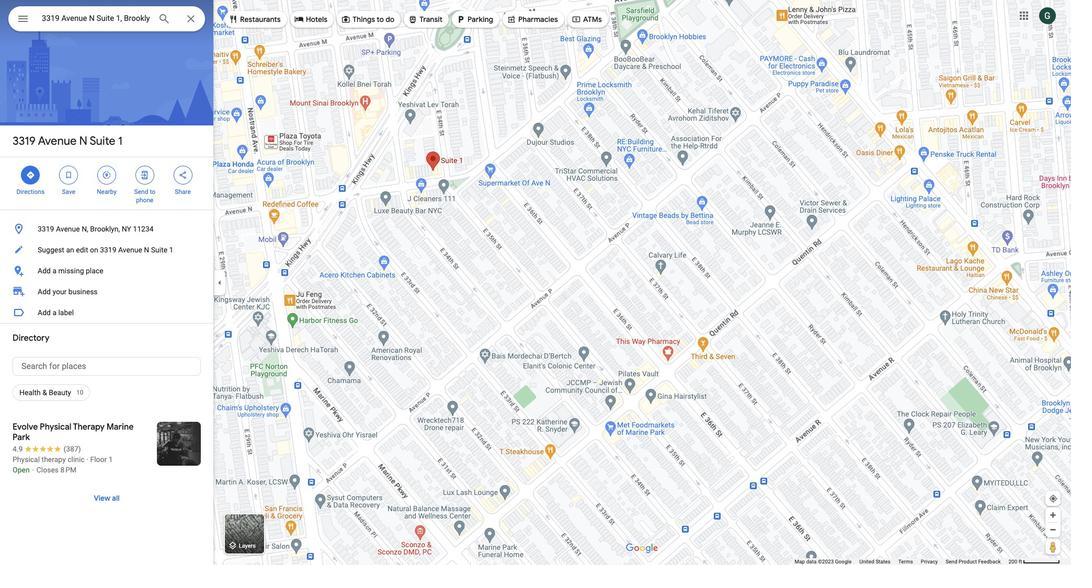 Task type: locate. For each thing, give the bounding box(es) containing it.
footer
[[795, 559, 1009, 565]]

0 vertical spatial add
[[38, 267, 51, 275]]

n up actions for 3319 avenue n suite 1 region at the left top of page
[[79, 134, 87, 149]]

n,
[[82, 225, 88, 233]]

none field inside 3319 avenue n suite 1, brooklyn, ny 11234 field
[[42, 12, 150, 25]]

a left label
[[52, 309, 56, 317]]

a inside "button"
[[52, 267, 56, 275]]

suite
[[90, 134, 115, 149], [151, 246, 167, 254]]

0 horizontal spatial to
[[150, 188, 155, 196]]

send for send to phone
[[134, 188, 148, 196]]

2 vertical spatial avenue
[[118, 246, 142, 254]]

 button
[[8, 6, 38, 33]]

a inside button
[[52, 309, 56, 317]]

add left label
[[38, 309, 51, 317]]

actions for 3319 avenue n suite 1 region
[[0, 157, 213, 210]]

add a label
[[38, 309, 74, 317]]

add
[[38, 267, 51, 275], [38, 288, 51, 296], [38, 309, 51, 317]]

4.9 stars 387 reviews image
[[13, 444, 81, 454]]

3319 for 3319 avenue n, brooklyn, ny 11234
[[38, 225, 54, 233]]

·
[[86, 456, 88, 464]]

feedback
[[978, 559, 1001, 565]]


[[408, 14, 418, 25]]

1 vertical spatial 1
[[169, 246, 173, 254]]

0 vertical spatial send
[[134, 188, 148, 196]]

1 vertical spatial physical
[[13, 456, 40, 464]]

send
[[134, 188, 148, 196], [946, 559, 957, 565]]

directions
[[16, 188, 45, 196]]

1 horizontal spatial to
[[377, 15, 384, 24]]

2 vertical spatial 1
[[109, 456, 113, 464]]

2 horizontal spatial 1
[[169, 246, 173, 254]]

None field
[[42, 12, 150, 25]]

3319 avenue n, brooklyn, ny 11234 button
[[0, 219, 213, 240]]

states
[[876, 559, 891, 565]]

footer inside the google maps element
[[795, 559, 1009, 565]]

suite down 11234
[[151, 246, 167, 254]]

⋅
[[31, 466, 35, 474]]

0 vertical spatial suite
[[90, 134, 115, 149]]

suite inside button
[[151, 246, 167, 254]]

avenue up 
[[38, 134, 77, 149]]

a for label
[[52, 309, 56, 317]]

send inside button
[[946, 559, 957, 565]]

0 vertical spatial avenue
[[38, 134, 77, 149]]

avenue inside button
[[118, 246, 142, 254]]

suggest
[[38, 246, 64, 254]]

send product feedback button
[[946, 559, 1001, 565]]

200 ft
[[1009, 559, 1022, 565]]

add for add a label
[[38, 309, 51, 317]]

a
[[52, 267, 56, 275], [52, 309, 56, 317]]

add for add a missing place
[[38, 267, 51, 275]]

3319 up 
[[13, 134, 36, 149]]


[[294, 14, 304, 25]]

0 horizontal spatial 3319
[[13, 134, 36, 149]]

1 vertical spatial 3319
[[38, 225, 54, 233]]

1 horizontal spatial n
[[144, 246, 149, 254]]

 things to do
[[341, 14, 394, 25]]

1 a from the top
[[52, 267, 56, 275]]

1 inside physical therapy clinic · floor 1 open ⋅ closes 8 pm
[[109, 456, 113, 464]]

zoom in image
[[1049, 511, 1057, 519]]

&
[[42, 389, 47, 397]]

0 vertical spatial to
[[377, 15, 384, 24]]

physical up "open"
[[13, 456, 40, 464]]

n
[[79, 134, 87, 149], [144, 246, 149, 254]]

 pharmacies
[[507, 14, 558, 25]]

1 add from the top
[[38, 267, 51, 275]]

avenue inside button
[[56, 225, 80, 233]]

2 vertical spatial add
[[38, 309, 51, 317]]

send up phone
[[134, 188, 148, 196]]

1 horizontal spatial 1
[[118, 134, 122, 149]]

0 vertical spatial a
[[52, 267, 56, 275]]

add a label button
[[0, 302, 213, 323]]

add down suggest
[[38, 267, 51, 275]]

 search field
[[8, 6, 205, 33]]

footer containing map data ©2023 google
[[795, 559, 1009, 565]]

1 vertical spatial to
[[150, 188, 155, 196]]

avenue for n
[[38, 134, 77, 149]]

united states button
[[859, 559, 891, 565]]

3 add from the top
[[38, 309, 51, 317]]

4.9
[[13, 445, 23, 453]]

3319 right on
[[100, 246, 116, 254]]

to left do
[[377, 15, 384, 24]]

2 add from the top
[[38, 288, 51, 296]]

3319 for 3319 avenue n suite 1
[[13, 134, 36, 149]]

edit
[[76, 246, 88, 254]]

2 horizontal spatial 3319
[[100, 246, 116, 254]]

to
[[377, 15, 384, 24], [150, 188, 155, 196]]

physical
[[40, 422, 71, 433], [13, 456, 40, 464]]

suite up ''
[[90, 134, 115, 149]]

transit
[[420, 15, 443, 24]]

closes
[[36, 466, 59, 474]]

to up phone
[[150, 188, 155, 196]]

 atms
[[572, 14, 602, 25]]


[[341, 14, 350, 25]]

add inside button
[[38, 309, 51, 317]]

avenue down the ny
[[118, 246, 142, 254]]

1 vertical spatial a
[[52, 309, 56, 317]]

0 vertical spatial 1
[[118, 134, 122, 149]]

0 horizontal spatial 1
[[109, 456, 113, 464]]

label
[[58, 309, 74, 317]]

avenue left n, at left
[[56, 225, 80, 233]]

1 vertical spatial add
[[38, 288, 51, 296]]

3319 inside button
[[38, 225, 54, 233]]

n down 11234
[[144, 246, 149, 254]]

map data ©2023 google
[[795, 559, 852, 565]]

suggest an edit on 3319 avenue n suite 1 button
[[0, 240, 213, 260]]

terms
[[898, 559, 913, 565]]

physical up 4.9 stars 387 reviews image
[[40, 422, 71, 433]]

add inside "button"
[[38, 267, 51, 275]]

2 a from the top
[[52, 309, 56, 317]]

google account: greg robinson  
(robinsongreg175@gmail.com) image
[[1039, 7, 1056, 24]]

0 horizontal spatial n
[[79, 134, 87, 149]]

1 vertical spatial n
[[144, 246, 149, 254]]

send for send product feedback
[[946, 559, 957, 565]]

1 vertical spatial suite
[[151, 246, 167, 254]]

1 vertical spatial avenue
[[56, 225, 80, 233]]

3319 up suggest
[[38, 225, 54, 233]]

0 horizontal spatial send
[[134, 188, 148, 196]]

avenue
[[38, 134, 77, 149], [56, 225, 80, 233], [118, 246, 142, 254]]

add left your
[[38, 288, 51, 296]]

None text field
[[13, 357, 201, 376]]

all
[[112, 494, 120, 503]]

0 vertical spatial physical
[[40, 422, 71, 433]]


[[229, 14, 238, 25]]

zoom out image
[[1049, 526, 1057, 534]]

(387)
[[64, 445, 81, 453]]


[[572, 14, 581, 25]]

things
[[353, 15, 375, 24]]

send inside send to phone
[[134, 188, 148, 196]]

1 horizontal spatial send
[[946, 559, 957, 565]]

open
[[13, 466, 30, 474]]

1
[[118, 134, 122, 149], [169, 246, 173, 254], [109, 456, 113, 464]]

a left the 'missing'
[[52, 267, 56, 275]]

1 vertical spatial send
[[946, 559, 957, 565]]

200 ft button
[[1009, 559, 1060, 565]]

parking
[[468, 15, 493, 24]]

restaurants
[[240, 15, 281, 24]]

to inside send to phone
[[150, 188, 155, 196]]

1 horizontal spatial suite
[[151, 246, 167, 254]]

0 vertical spatial 3319
[[13, 134, 36, 149]]

2 vertical spatial 3319
[[100, 246, 116, 254]]

share
[[175, 188, 191, 196]]

data
[[806, 559, 817, 565]]

beauty
[[49, 389, 71, 397]]

view
[[94, 494, 110, 503]]

send product feedback
[[946, 559, 1001, 565]]

send left product
[[946, 559, 957, 565]]

missing
[[58, 267, 84, 275]]

layers
[[239, 543, 256, 550]]

1 horizontal spatial 3319
[[38, 225, 54, 233]]



Task type: vqa. For each thing, say whether or not it's contained in the screenshot.
the 10
yes



Task type: describe. For each thing, give the bounding box(es) containing it.
view all
[[94, 494, 120, 503]]

3319 avenue n, brooklyn, ny 11234
[[38, 225, 154, 233]]


[[140, 169, 149, 181]]


[[456, 14, 466, 25]]

privacy
[[921, 559, 938, 565]]

physical inside evolve physical therapy marine park
[[40, 422, 71, 433]]

3319 avenue n suite 1
[[13, 134, 122, 149]]

on
[[90, 246, 98, 254]]

 transit
[[408, 14, 443, 25]]

phone
[[136, 197, 153, 204]]

map
[[795, 559, 805, 565]]

pharmacies
[[518, 15, 558, 24]]

suggest an edit on 3319 avenue n suite 1
[[38, 246, 173, 254]]

200
[[1009, 559, 1017, 565]]

atms
[[583, 15, 602, 24]]

a for missing
[[52, 267, 56, 275]]

floor
[[90, 456, 107, 464]]

clinic
[[68, 456, 85, 464]]

save
[[62, 188, 75, 196]]

nearby
[[97, 188, 117, 196]]

3319 inside button
[[100, 246, 116, 254]]

hotels
[[306, 15, 327, 24]]

evolve physical therapy marine park
[[13, 422, 134, 443]]

marine
[[107, 422, 134, 433]]

an
[[66, 246, 74, 254]]

none text field inside 3319 avenue n suite 1 main content
[[13, 357, 201, 376]]

10
[[76, 389, 83, 396]]

do
[[386, 15, 394, 24]]

place
[[86, 267, 103, 275]]

united states
[[859, 559, 891, 565]]

google
[[835, 559, 852, 565]]

physical inside physical therapy clinic · floor 1 open ⋅ closes 8 pm
[[13, 456, 40, 464]]

physical therapy clinic · floor 1 open ⋅ closes 8 pm
[[13, 456, 113, 474]]

collapse side panel image
[[214, 277, 225, 288]]

to inside  things to do
[[377, 15, 384, 24]]


[[17, 12, 29, 26]]

add your business
[[38, 288, 98, 296]]

view all button
[[83, 486, 130, 511]]

therapy
[[73, 422, 105, 433]]

8 pm
[[60, 466, 76, 474]]

health & beauty 10
[[19, 389, 83, 397]]


[[26, 169, 35, 181]]

health
[[19, 389, 41, 397]]

product
[[959, 559, 977, 565]]

show your location image
[[1049, 494, 1058, 504]]

 restaurants
[[229, 14, 281, 25]]

evolve
[[13, 422, 38, 433]]

ft
[[1019, 559, 1022, 565]]

1 inside button
[[169, 246, 173, 254]]


[[178, 169, 188, 181]]


[[64, 169, 73, 181]]


[[102, 169, 111, 181]]

google maps element
[[0, 0, 1071, 565]]

 parking
[[456, 14, 493, 25]]

 hotels
[[294, 14, 327, 25]]

add a missing place
[[38, 267, 103, 275]]

brooklyn,
[[90, 225, 120, 233]]

business
[[68, 288, 98, 296]]

park
[[13, 433, 30, 443]]

your
[[52, 288, 67, 296]]

n inside button
[[144, 246, 149, 254]]

11234
[[133, 225, 154, 233]]

add for add your business
[[38, 288, 51, 296]]

terms button
[[898, 559, 913, 565]]

0 horizontal spatial suite
[[90, 134, 115, 149]]

add your business link
[[0, 281, 213, 302]]

©2023
[[818, 559, 834, 565]]

united
[[859, 559, 874, 565]]

therapy
[[42, 456, 66, 464]]

0 vertical spatial n
[[79, 134, 87, 149]]

avenue for n,
[[56, 225, 80, 233]]

add a missing place button
[[0, 260, 213, 281]]

privacy button
[[921, 559, 938, 565]]

3319 Avenue N Suite 1, Brooklyn, NY 11234 field
[[8, 6, 205, 31]]

show street view coverage image
[[1045, 539, 1061, 555]]


[[507, 14, 516, 25]]

directory
[[13, 333, 49, 344]]

3319 avenue n suite 1 main content
[[0, 0, 213, 565]]

send to phone
[[134, 188, 155, 204]]



